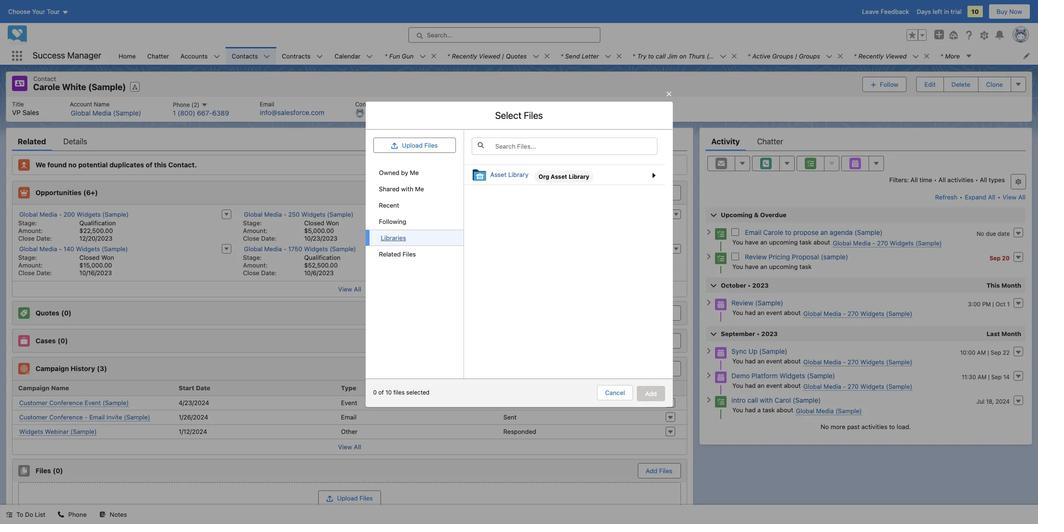 Task type: describe. For each thing, give the bounding box(es) containing it.
2 vertical spatial view all link
[[12, 439, 687, 455]]

view inside campaign history element
[[338, 443, 352, 451]]

• left expand
[[960, 193, 963, 201]]

follow
[[880, 81, 899, 88]]

global inside you had a task about global media (sample)
[[796, 407, 815, 415]]

customer conference - email invite (sample) link
[[19, 414, 150, 422]]

potential
[[78, 161, 108, 169]]

1 vertical spatial with
[[760, 396, 773, 404]]

to left propose
[[785, 228, 792, 236]]

account name global media (sample)
[[70, 101, 141, 117]]

* for * fun gun
[[385, 52, 387, 60]]

1 horizontal spatial event
[[341, 399, 357, 407]]

2 you from the top
[[733, 263, 743, 271]]

delete button
[[944, 77, 979, 92]]

james peterson link
[[368, 109, 417, 117]]

1 horizontal spatial asset
[[551, 173, 567, 181]]

text default image for fun gun
[[430, 53, 437, 59]]

global media - 1750 widgets (sample) link
[[244, 245, 356, 253]]

closed won amount: for 250
[[243, 219, 339, 235]]

1 horizontal spatial library
[[569, 173, 589, 181]]

task image for you have an upcoming task about global media - 270 widgets (sample)
[[715, 228, 727, 240]]

270 inside you have an upcoming task about global media - 270 widgets (sample)
[[877, 239, 888, 247]]

amount: down the global media - 250 widgets (sample) link
[[243, 227, 268, 235]]

1 horizontal spatial 1
[[1007, 301, 1010, 308]]

libraries
[[381, 234, 406, 242]]

related for related
[[18, 137, 46, 146]]

edit
[[925, 81, 936, 88]]

new for (6+)
[[660, 189, 673, 197]]

org asset library
[[538, 173, 589, 181]]

0 horizontal spatial chatter
[[147, 52, 169, 60]]

22
[[1003, 349, 1010, 356]]

you for no
[[733, 238, 743, 246]]

- inside campaign history element
[[85, 414, 88, 421]]

calendar list item
[[329, 47, 379, 65]]

widgets webinar (sample)
[[19, 428, 97, 436]]

amount: inside global media - 200 widgets (sample) element
[[18, 227, 43, 235]]

2023 for october  •  2023
[[753, 282, 769, 289]]

upload files button
[[373, 138, 456, 153]]

new button for opportunities (6+)
[[652, 185, 681, 200]]

global media - 270 widgets (sample) link for review (sample)
[[804, 310, 913, 318]]

1 horizontal spatial call
[[748, 396, 758, 404]]

$15,000.00
[[79, 261, 112, 269]]

me for owned by me
[[410, 169, 419, 177]]

an for 10:00 am | sep 22
[[758, 357, 765, 365]]

days
[[917, 8, 931, 15]]

| right active at right
[[795, 52, 797, 60]]

activity link
[[711, 132, 740, 151]]

conference for event
[[49, 399, 83, 407]]

date: for $15,000.00 close date:
[[36, 269, 52, 277]]

campaign for campaign name
[[18, 385, 50, 392]]

date
[[998, 230, 1010, 237]]

270 for review (sample)
[[848, 310, 859, 318]]

had inside you had a task about global media (sample)
[[745, 406, 756, 414]]

customer conference event (sample)
[[19, 399, 129, 407]]

email for email info@salesforce.com
[[260, 101, 274, 108]]

text default image for recently viewed | quotes
[[544, 53, 550, 59]]

event image
[[715, 299, 727, 310]]

james
[[368, 109, 388, 117]]

event image for sync
[[715, 347, 727, 359]]

fun
[[389, 52, 400, 60]]

load.
[[897, 423, 911, 431]]

refresh button
[[935, 189, 958, 205]]

calendar link
[[329, 47, 366, 65]]

jim
[[668, 52, 678, 60]]

files
[[394, 389, 405, 397]]

search... button
[[408, 27, 600, 43]]

widgets inside campaign history element
[[19, 428, 43, 436]]

to inside list
[[648, 52, 654, 60]]

1/26/2024
[[179, 414, 208, 421]]

had for review
[[745, 309, 756, 317]]

trial
[[951, 8, 962, 15]]

Search Files... search field
[[472, 138, 657, 155]]

no due date
[[977, 230, 1010, 237]]

11:30
[[962, 374, 976, 381]]

1 horizontal spatial 10
[[972, 8, 979, 15]]

month for last month
[[1002, 330, 1022, 338]]

(sample) inside you had a task about global media (sample)
[[836, 407, 862, 415]]

$5,000.00 close date:
[[243, 227, 334, 242]]

accounts
[[181, 52, 208, 60]]

to left load.
[[889, 423, 895, 431]]

recent
[[379, 202, 399, 209]]

4/23/2024
[[179, 399, 209, 407]]

filters:
[[890, 176, 909, 184]]

4 list item from the left
[[627, 47, 742, 65]]

- inside you have an upcoming task about global media - 270 widgets (sample)
[[873, 239, 876, 247]]

$22,500.00 close date:
[[18, 227, 113, 242]]

new for (0)
[[660, 337, 673, 345]]

* recently viewed | quotes
[[447, 52, 527, 60]]

details
[[63, 137, 87, 146]]

viewed for * recently viewed | quotes
[[479, 52, 500, 60]]

stage: for global media - 250 widgets (sample)
[[243, 219, 262, 227]]

$5,000.00
[[304, 227, 334, 235]]

1 horizontal spatial chatter
[[757, 137, 783, 146]]

by
[[401, 169, 408, 177]]

upcoming for you have an upcoming task
[[769, 263, 798, 271]]

you for jul
[[733, 406, 743, 414]]

• up 'sync up (sample)' "link"
[[757, 330, 760, 338]]

global media - 140 widgets (sample) element
[[12, 243, 237, 278]]

shared with me link
[[366, 181, 464, 197]]

leave
[[862, 8, 879, 15]]

an for 3:00 pm | oct 1
[[758, 309, 765, 317]]

qualification amount: for 200
[[18, 219, 116, 235]]

view all inside campaign history element
[[338, 443, 361, 451]]

text default image for try to call jim on thurs (sample)
[[731, 53, 738, 59]]

active
[[753, 52, 771, 60]]

upload inside files element
[[337, 495, 358, 502]]

1 vertical spatial add
[[645, 390, 657, 398]]

closed for $5,000.00
[[304, 219, 324, 227]]

call inside list item
[[656, 52, 666, 60]]

about for platform
[[784, 382, 801, 390]]

6389
[[212, 109, 229, 117]]

thurs
[[688, 52, 705, 60]]

contact for contact owner
[[355, 101, 377, 108]]

responded
[[504, 428, 536, 436]]

review (sample) link
[[732, 299, 783, 307]]

2023 for september  •  2023
[[762, 330, 778, 338]]

0 horizontal spatial asset
[[490, 171, 506, 179]]

closed won amount: for 140
[[18, 254, 114, 269]]

text default image for send letter
[[616, 53, 623, 59]]

this month
[[987, 282, 1022, 289]]

clone button
[[978, 77, 1011, 92]]

about inside you have an upcoming task about global media - 270 widgets (sample)
[[814, 238, 830, 246]]

refresh
[[935, 193, 958, 201]]

270 for demo platform widgets (sample)
[[848, 383, 859, 391]]

task inside you had a task about global media (sample)
[[763, 406, 775, 414]]

you for 10:00
[[733, 357, 743, 365]]

close for $52,500.00 close date:
[[243, 269, 259, 277]]

text default image inside phone button
[[58, 512, 65, 519]]

1 (800) 667-6389 link
[[173, 109, 229, 117]]

me for shared with me
[[415, 185, 424, 193]]

email for email
[[341, 414, 357, 421]]

* for * try to call jim on thurs (sample)
[[633, 52, 635, 60]]

accounts link
[[175, 47, 213, 65]]

name for campaign name
[[51, 385, 69, 392]]

quotes inside related tab panel
[[36, 309, 59, 317]]

an up you have an upcoming task about global media - 270 widgets (sample) at the right top of the page
[[821, 228, 828, 236]]

* for * recently viewed | quotes
[[447, 52, 450, 60]]

files (0)
[[36, 467, 63, 475]]

2 groups from the left
[[799, 52, 820, 60]]

all down global media - 1750 widgets (sample) element
[[354, 285, 361, 293]]

intro
[[732, 396, 746, 404]]

sent for email
[[504, 414, 517, 421]]

sep for sync up (sample)
[[991, 349, 1001, 356]]

proposal
[[792, 253, 819, 261]]

type element
[[337, 381, 500, 396]]

customer conference - email invite (sample)
[[19, 414, 150, 421]]

all left "time"
[[911, 176, 918, 184]]

letter
[[582, 52, 599, 60]]

1 list item from the left
[[379, 47, 442, 65]]

event image for demo
[[715, 372, 727, 383]]

history
[[71, 365, 95, 373]]

add for (3)
[[622, 365, 634, 373]]

media inside account name global media (sample)
[[92, 109, 111, 117]]

sync up (sample)
[[732, 347, 788, 356]]

contact owner
[[355, 101, 396, 108]]

sent for event
[[504, 399, 517, 407]]

* for * recently viewed
[[854, 52, 857, 60]]

about for up
[[784, 357, 801, 365]]

1 vertical spatial view all link
[[12, 281, 687, 297]]

amount: inside global media - 140 widgets (sample) element
[[18, 261, 43, 269]]

leave feedback
[[862, 8, 909, 15]]

widgets inside you have an upcoming task about global media - 270 widgets (sample)
[[890, 239, 914, 247]]

all right expand all button
[[1019, 193, 1026, 201]]

contracts
[[282, 52, 311, 60]]

account
[[70, 101, 92, 108]]

global inside you have an upcoming task about global media - 270 widgets (sample)
[[833, 239, 852, 247]]

sync
[[732, 347, 747, 356]]

event for up
[[766, 357, 782, 365]]

org
[[538, 173, 549, 181]]

6 list item from the left
[[848, 47, 935, 65]]

3:00 pm | oct 1
[[968, 301, 1010, 308]]

2024
[[996, 398, 1010, 405]]

0 vertical spatial view all link
[[1002, 189, 1026, 205]]

text default image for recently viewed
[[924, 53, 931, 59]]

shared with me
[[379, 185, 424, 193]]

expand
[[965, 193, 987, 201]]

text default image inside to do list "button"
[[6, 512, 12, 519]]

list for "leave feedback" link
[[113, 47, 1038, 65]]

files element
[[12, 459, 687, 525]]

campaign history (3)
[[36, 365, 107, 373]]

0 horizontal spatial event
[[85, 399, 101, 407]]

200
[[63, 211, 75, 218]]

cancel button
[[597, 386, 633, 401]]

0 vertical spatial sep
[[990, 255, 1001, 262]]

all right "time"
[[939, 176, 946, 184]]

0 vertical spatial carole
[[33, 82, 60, 92]]

global media - 400 widgets (sample) element
[[462, 209, 687, 243]]

overdue
[[760, 211, 787, 219]]

october
[[721, 282, 746, 289]]

* active groups | groups
[[748, 52, 820, 60]]

expand all button
[[965, 189, 996, 205]]

an up october  •  2023
[[761, 263, 768, 271]]

global media - 250 widgets (sample) link
[[244, 211, 353, 219]]

(sample) inside you have an upcoming task about global media - 270 widgets (sample)
[[916, 239, 942, 247]]

james peterson
[[368, 109, 417, 117]]

global media - 270 widgets (sample) link for demo platform widgets (sample)
[[804, 383, 913, 391]]

all inside campaign history element
[[354, 443, 361, 451]]

global media - 270 widgets (sample) link for sync up (sample)
[[804, 358, 913, 367]]

white
[[62, 82, 86, 92]]

follow button
[[862, 77, 907, 92]]

selected
[[406, 389, 430, 397]]

chatter link for activity link
[[757, 132, 783, 151]]

upload inside button
[[402, 142, 423, 149]]

list
[[35, 511, 45, 519]]

250
[[288, 211, 300, 218]]

recently for recently viewed
[[859, 52, 884, 60]]

on
[[679, 52, 687, 60]]

date: for $22,500.00 close date:
[[36, 235, 52, 242]]

duplicates
[[109, 161, 144, 169]]

cancel
[[605, 389, 625, 397]]

1 groups from the left
[[772, 52, 794, 60]]

(sample) inside account name global media (sample)
[[113, 109, 141, 117]]

to inside button
[[636, 365, 642, 373]]

libraries link
[[366, 230, 464, 246]]

accounts list item
[[175, 47, 226, 65]]

list for home link
[[6, 97, 1032, 122]]

• down 'types'
[[998, 193, 1001, 201]]

last
[[987, 330, 1000, 338]]

contact.
[[168, 161, 197, 169]]

review (sample)
[[732, 299, 783, 307]]

campaign inside add to campaign button
[[643, 365, 673, 373]]



Task type: locate. For each thing, give the bounding box(es) containing it.
1 vertical spatial month
[[1002, 330, 1022, 338]]

review up you have an upcoming task
[[745, 253, 767, 261]]

up
[[749, 347, 758, 356]]

an inside you have an upcoming task about global media - 270 widgets (sample)
[[761, 238, 768, 246]]

0 vertical spatial review
[[745, 253, 767, 261]]

demo platform widgets (sample)
[[732, 372, 835, 380]]

1 sent from the top
[[504, 399, 517, 407]]

upload
[[402, 142, 423, 149], [337, 495, 358, 502]]

1 vertical spatial new button
[[652, 333, 681, 349]]

* for * send letter
[[561, 52, 563, 60]]

contacts list item
[[226, 47, 276, 65]]

no more past activities to load. status
[[706, 423, 1026, 431]]

close for $15,000.00 close date:
[[18, 269, 35, 277]]

2 vertical spatial (0)
[[53, 467, 63, 475]]

email carole to propose an agenda (sample)
[[745, 228, 883, 236]]

1 vertical spatial task
[[800, 263, 812, 271]]

phone button
[[52, 505, 92, 525]]

opportunities image
[[18, 187, 30, 199]]

270 for sync up (sample)
[[848, 358, 859, 366]]

event up demo platform widgets (sample) 'link'
[[766, 357, 782, 365]]

2 you had an event about global media - 270 widgets (sample) from the top
[[733, 357, 913, 366]]

0 vertical spatial related
[[18, 137, 46, 146]]

date: inside $22,500.00 close date:
[[36, 235, 52, 242]]

new inside new quote button
[[640, 309, 653, 317]]

1 recently from the left
[[452, 52, 477, 60]]

tab list for files element
[[12, 132, 687, 151]]

1 right oct
[[1007, 301, 1010, 308]]

event
[[85, 399, 101, 407], [341, 399, 357, 407]]

0 horizontal spatial name
[[51, 385, 69, 392]]

related
[[18, 137, 46, 146], [379, 251, 401, 258]]

qualification inside global media - 200 widgets (sample) element
[[79, 219, 116, 227]]

0 vertical spatial won
[[326, 219, 339, 227]]

2 have from the top
[[745, 263, 759, 271]]

stage: for global media - 200 widgets (sample)
[[18, 219, 37, 227]]

* for * active groups | groups
[[748, 52, 751, 60]]

task right a
[[763, 406, 775, 414]]

month for this month
[[1002, 282, 1022, 289]]

info@salesforce.com link
[[260, 108, 325, 116]]

0 vertical spatial am
[[977, 349, 986, 356]]

contact up james
[[355, 101, 377, 108]]

closed won amount: inside global media - 140 widgets (sample) element
[[18, 254, 114, 269]]

1 horizontal spatial recently
[[859, 52, 884, 60]]

event image
[[715, 347, 727, 359], [715, 372, 727, 383]]

0 vertical spatial with
[[401, 185, 413, 193]]

(6+)
[[83, 189, 98, 197]]

18,
[[986, 398, 994, 405]]

global media - 200 widgets (sample) link
[[19, 211, 129, 219]]

tab list containing activity
[[706, 132, 1026, 151]]

quotes right quotes image
[[36, 309, 59, 317]]

1 horizontal spatial viewed
[[886, 52, 907, 60]]

start date
[[179, 385, 210, 392]]

0 horizontal spatial chatter link
[[142, 47, 175, 65]]

tab list
[[12, 132, 687, 151], [706, 132, 1026, 151]]

&
[[754, 211, 759, 219]]

close for $22,500.00 close date:
[[18, 235, 35, 242]]

• right "time"
[[934, 176, 937, 184]]

contact down success
[[33, 75, 56, 83]]

about for (sample)
[[784, 309, 801, 317]]

2 conference from the top
[[49, 414, 83, 421]]

1 vertical spatial of
[[378, 389, 384, 397]]

am
[[977, 349, 986, 356], [978, 374, 987, 381]]

conference up customer conference - email invite (sample)
[[49, 399, 83, 407]]

| right pm
[[993, 301, 994, 308]]

do
[[25, 511, 33, 519]]

an down the platform at the right bottom of page
[[758, 382, 765, 390]]

2 sent from the top
[[504, 414, 517, 421]]

4 * from the left
[[633, 52, 635, 60]]

1 vertical spatial view
[[338, 285, 352, 293]]

upload files inside button
[[402, 142, 438, 149]]

view all link down global media - 1750 widgets (sample) element
[[12, 281, 687, 297]]

global media - 180 widgets (sample) element
[[462, 243, 687, 278]]

3 event from the top
[[766, 382, 782, 390]]

you inside you have an upcoming task about global media - 270 widgets (sample)
[[733, 238, 743, 246]]

0 vertical spatial sent
[[504, 399, 517, 407]]

0 vertical spatial quotes
[[506, 52, 527, 60]]

viewed up follow
[[886, 52, 907, 60]]

view down other
[[338, 443, 352, 451]]

stage: for global media - 1750 widgets (sample)
[[243, 254, 262, 261]]

contact image
[[12, 76, 27, 91]]

(0) for files (0)
[[53, 467, 63, 475]]

campaign inside campaign name element
[[18, 385, 50, 392]]

closed won amount: down 140
[[18, 254, 114, 269]]

1 vertical spatial qualification amount:
[[243, 254, 341, 269]]

1 vertical spatial me
[[415, 185, 424, 193]]

contacts link
[[226, 47, 264, 65]]

with down by
[[401, 185, 413, 193]]

add files button
[[638, 464, 680, 478]]

event down demo platform widgets (sample) 'link'
[[766, 382, 782, 390]]

date: inside $5,000.00 close date:
[[261, 235, 277, 242]]

no
[[977, 230, 985, 237], [821, 423, 829, 431]]

1 vertical spatial conference
[[49, 414, 83, 421]]

2023 up 'sync up (sample)'
[[762, 330, 778, 338]]

add inside "button"
[[646, 467, 658, 475]]

amount:
[[18, 227, 43, 235], [243, 227, 268, 235], [18, 261, 43, 269], [243, 261, 268, 269]]

qualification amount:
[[18, 219, 116, 235], [243, 254, 341, 269]]

closed up 10/16/2023
[[79, 254, 100, 261]]

1 horizontal spatial carole
[[763, 228, 784, 236]]

0 horizontal spatial closed
[[79, 254, 100, 261]]

closed won amount: down 250 at the left top
[[243, 219, 339, 235]]

stage: inside global media - 1750 widgets (sample) element
[[243, 254, 262, 261]]

about inside you had a task about global media (sample)
[[777, 406, 793, 414]]

1 horizontal spatial related
[[379, 251, 401, 258]]

email left invite
[[89, 414, 105, 421]]

had for sync
[[745, 357, 756, 365]]

1 horizontal spatial closed
[[304, 219, 324, 227]]

qualification amount: down 200
[[18, 219, 116, 235]]

stage: inside global media - 200 widgets (sample) element
[[18, 219, 37, 227]]

start
[[179, 385, 194, 392]]

upcoming for you have an upcoming task about global media - 270 widgets (sample)
[[769, 238, 798, 246]]

task for you have an upcoming task about global media - 270 widgets (sample)
[[800, 238, 812, 246]]

(0) for quotes (0)
[[61, 309, 71, 317]]

1 vertical spatial list
[[6, 97, 1032, 122]]

campaign history element
[[12, 357, 687, 455]]

time
[[920, 176, 932, 184]]

new button for cases (0)
[[652, 333, 681, 349]]

won for $15,000.00
[[101, 254, 114, 261]]

0 horizontal spatial qualification
[[79, 219, 116, 227]]

chatter link for home link
[[142, 47, 175, 65]]

conference for -
[[49, 414, 83, 421]]

$52,500.00 close date:
[[243, 261, 338, 277]]

1 horizontal spatial contact
[[355, 101, 377, 108]]

start date element
[[175, 381, 337, 396]]

close for $5,000.00 close date:
[[243, 235, 259, 242]]

name inside account name global media (sample)
[[94, 101, 110, 108]]

text default image up edit button
[[924, 53, 931, 59]]

event image left demo
[[715, 372, 727, 383]]

upcoming up pricing
[[769, 238, 798, 246]]

have for you have an upcoming task about global media - 270 widgets (sample)
[[745, 238, 759, 246]]

phone
[[68, 511, 87, 519]]

1 horizontal spatial tab list
[[706, 132, 1026, 151]]

3:00
[[968, 301, 981, 308]]

0 horizontal spatial no
[[821, 423, 829, 431]]

all right expand
[[988, 193, 996, 201]]

upload files inside files element
[[337, 495, 373, 502]]

10/6/2023
[[304, 269, 334, 277]]

2 tab list from the left
[[706, 132, 1026, 151]]

campaign
[[36, 365, 69, 373], [643, 365, 673, 373], [18, 385, 50, 392]]

contracts list item
[[276, 47, 329, 65]]

all left 'types'
[[980, 176, 987, 184]]

sep left 14
[[992, 374, 1002, 381]]

past
[[847, 423, 860, 431]]

to do list button
[[0, 505, 51, 525]]

view down 'types'
[[1003, 193, 1017, 201]]

$52,500.00
[[304, 261, 338, 269]]

you down intro at bottom
[[733, 406, 743, 414]]

sales
[[22, 108, 39, 116]]

you had an event about global media - 270 widgets (sample) for widgets
[[733, 382, 913, 391]]

status element
[[500, 381, 662, 396]]

2 task image from the top
[[715, 396, 727, 408]]

(sample)
[[821, 253, 848, 261]]

month right the last
[[1002, 330, 1022, 338]]

add inside campaign history element
[[622, 365, 634, 373]]

global media - 140 widgets (sample) link
[[19, 245, 128, 253]]

1 vertical spatial 10
[[386, 389, 392, 397]]

campaign name element
[[12, 381, 175, 396]]

email up other
[[341, 414, 357, 421]]

shared
[[379, 185, 400, 193]]

date: down global media - 140 widgets (sample) link
[[36, 269, 52, 277]]

0 vertical spatial you had an event about global media - 270 widgets (sample)
[[733, 309, 913, 318]]

media inside you have an upcoming task about global media - 270 widgets (sample)
[[853, 239, 871, 247]]

files inside "button"
[[659, 467, 673, 475]]

september
[[721, 330, 755, 338]]

1 vertical spatial task image
[[715, 396, 727, 408]]

0 horizontal spatial 1
[[173, 109, 176, 117]]

am for sync up (sample)
[[977, 349, 986, 356]]

pricing
[[769, 253, 790, 261]]

list containing home
[[113, 47, 1038, 65]]

1 vertical spatial customer
[[19, 414, 48, 421]]

edit button
[[917, 77, 944, 92]]

delete
[[952, 81, 971, 88]]

3 * from the left
[[561, 52, 563, 60]]

2 viewed from the left
[[886, 52, 907, 60]]

of
[[146, 161, 153, 169], [378, 389, 384, 397]]

2 view all from the top
[[338, 443, 361, 451]]

review for review (sample)
[[732, 299, 754, 307]]

have down upcoming & overdue
[[745, 238, 759, 246]]

quote
[[655, 309, 673, 317]]

date: inside $52,500.00 close date:
[[261, 269, 277, 277]]

2 vertical spatial sep
[[992, 374, 1002, 381]]

1 event from the top
[[766, 309, 782, 317]]

am for demo platform widgets (sample)
[[978, 374, 987, 381]]

1 vertical spatial quotes
[[36, 309, 59, 317]]

1 vertical spatial name
[[51, 385, 69, 392]]

(0) up cases (0)
[[61, 309, 71, 317]]

qualification for $52,500.00 close date:
[[304, 254, 341, 261]]

2 had from the top
[[745, 357, 756, 365]]

10
[[972, 8, 979, 15], [386, 389, 392, 397]]

global media - 200 widgets (sample) element
[[12, 209, 237, 243]]

•
[[934, 176, 937, 184], [976, 176, 978, 184], [960, 193, 963, 201], [998, 193, 1001, 201], [748, 282, 751, 289], [757, 330, 760, 338]]

task image
[[715, 253, 727, 264]]

you have an upcoming task
[[733, 263, 812, 271]]

1 horizontal spatial qualification amount:
[[243, 254, 341, 269]]

0 vertical spatial of
[[146, 161, 153, 169]]

am right 10:00
[[977, 349, 986, 356]]

stage: down $22,500.00 close date:
[[18, 254, 37, 261]]

text default image
[[616, 53, 623, 59], [731, 53, 738, 59], [924, 53, 931, 59], [58, 512, 65, 519], [99, 512, 106, 519]]

email for email carole to propose an agenda (sample)
[[745, 228, 762, 236]]

activities
[[948, 176, 974, 184], [862, 423, 888, 431]]

to do list
[[16, 511, 45, 519]]

me
[[410, 169, 419, 177], [415, 185, 424, 193]]

close inside $15,000.00 close date:
[[18, 269, 35, 277]]

0 vertical spatial new
[[660, 189, 673, 197]]

2 customer from the top
[[19, 414, 48, 421]]

0 horizontal spatial groups
[[772, 52, 794, 60]]

global media (sample) link for about
[[796, 407, 862, 415]]

1 * from the left
[[385, 52, 387, 60]]

4 you from the top
[[733, 357, 743, 365]]

global media - 1750 widgets (sample) element
[[237, 243, 462, 278]]

1 horizontal spatial qualification
[[304, 254, 341, 261]]

quotes image
[[18, 307, 30, 319]]

1 vertical spatial sep
[[991, 349, 1001, 356]]

review down october  •  2023
[[732, 299, 754, 307]]

date: up global media - 1750 widgets (sample)
[[261, 235, 277, 242]]

try
[[637, 52, 647, 60]]

media inside you had a task about global media (sample)
[[816, 407, 834, 415]]

4 had from the top
[[745, 406, 756, 414]]

| for demo platform widgets (sample)
[[988, 374, 990, 381]]

text default image inside notes button
[[99, 512, 106, 519]]

1 vertical spatial won
[[101, 254, 114, 261]]

text default image left to
[[6, 512, 12, 519]]

no left the due
[[977, 230, 985, 237]]

have for you have an upcoming task
[[745, 263, 759, 271]]

0 horizontal spatial global media (sample) link
[[71, 109, 141, 117]]

10 left files
[[386, 389, 392, 397]]

related up the we
[[18, 137, 46, 146]]

| for sync up (sample)
[[988, 349, 989, 356]]

0 vertical spatial upload files
[[402, 142, 438, 149]]

to right the try
[[648, 52, 654, 60]]

qualification amount: inside global media - 1750 widgets (sample) element
[[243, 254, 341, 269]]

cases image
[[18, 335, 30, 347]]

contact for contact
[[33, 75, 56, 83]]

1 horizontal spatial closed won amount:
[[243, 219, 339, 235]]

won up 10/23/2023
[[326, 219, 339, 227]]

success manager
[[33, 51, 101, 61]]

you down demo
[[733, 382, 743, 390]]

1 vertical spatial chatter
[[757, 137, 783, 146]]

sep for demo platform widgets (sample)
[[992, 374, 1002, 381]]

6 you from the top
[[733, 406, 743, 414]]

5 list item from the left
[[742, 47, 848, 65]]

qualification amount: inside global media - 200 widgets (sample) element
[[18, 219, 116, 235]]

add to campaign
[[622, 365, 673, 373]]

1 vertical spatial chatter link
[[757, 132, 783, 151]]

date: for $52,500.00 close date:
[[261, 269, 277, 277]]

have inside you have an upcoming task about global media - 270 widgets (sample)
[[745, 238, 759, 246]]

0 vertical spatial have
[[745, 238, 759, 246]]

1 view all from the top
[[338, 285, 361, 293]]

date: for $5,000.00 close date:
[[261, 235, 277, 242]]

0 vertical spatial 1
[[173, 109, 176, 117]]

1 horizontal spatial activities
[[948, 176, 974, 184]]

0 vertical spatial qualification amount:
[[18, 219, 116, 235]]

1 event image from the top
[[715, 347, 727, 359]]

event down review (sample) link
[[766, 309, 782, 317]]

1 horizontal spatial quotes
[[506, 52, 527, 60]]

you down sync
[[733, 357, 743, 365]]

0 vertical spatial conference
[[49, 399, 83, 407]]

1 conference from the top
[[49, 399, 83, 407]]

feedback
[[881, 8, 909, 15]]

name right account on the left of the page
[[94, 101, 110, 108]]

text default image left * recently viewed
[[837, 53, 844, 59]]

1 you from the top
[[733, 238, 743, 246]]

amount: down the opportunities icon
[[18, 227, 43, 235]]

date
[[196, 385, 210, 392]]

0 horizontal spatial contact
[[33, 75, 56, 83]]

related tab panel
[[12, 151, 687, 525]]

platform
[[752, 372, 778, 380]]

2 recently from the left
[[859, 52, 884, 60]]

2 event from the top
[[766, 357, 782, 365]]

qualification amount: for 1750
[[243, 254, 341, 269]]

2 event image from the top
[[715, 372, 727, 383]]

leave feedback link
[[862, 8, 909, 15]]

view all link down 'types'
[[1002, 189, 1026, 205]]

list containing vp sales
[[6, 97, 1032, 122]]

upcoming inside you have an upcoming task about global media - 270 widgets (sample)
[[769, 238, 798, 246]]

an up you have an upcoming task
[[761, 238, 768, 246]]

1 vertical spatial related
[[379, 251, 401, 258]]

sep 20
[[990, 255, 1010, 262]]

groups
[[772, 52, 794, 60], [799, 52, 820, 60]]

owner
[[378, 101, 396, 108]]

0 vertical spatial upload
[[402, 142, 423, 149]]

customer down campaign name
[[19, 399, 48, 407]]

call up a
[[748, 396, 758, 404]]

email info@salesforce.com
[[260, 101, 325, 116]]

asset right org
[[551, 173, 567, 181]]

add files
[[646, 467, 673, 475]]

1 new button from the top
[[652, 185, 681, 200]]

files inside button
[[424, 142, 438, 149]]

2 * from the left
[[447, 52, 450, 60]]

customer for customer conference - email invite (sample)
[[19, 414, 48, 421]]

1 tab list from the left
[[12, 132, 687, 151]]

notes
[[110, 511, 127, 519]]

global inside account name global media (sample)
[[71, 109, 91, 117]]

0 horizontal spatial library
[[508, 171, 528, 179]]

tab list containing related
[[12, 132, 687, 151]]

1 customer from the top
[[19, 399, 48, 407]]

of inside related tab panel
[[146, 161, 153, 169]]

1 task image from the top
[[715, 228, 727, 240]]

month right this
[[1002, 282, 1022, 289]]

0 of 10 files selected status
[[373, 386, 430, 397]]

an for no due date
[[761, 238, 768, 246]]

1 horizontal spatial global media (sample) link
[[796, 407, 862, 415]]

1 vertical spatial new
[[640, 309, 653, 317]]

2 new button from the top
[[652, 333, 681, 349]]

now
[[1010, 8, 1023, 15]]

0 vertical spatial closed won amount:
[[243, 219, 339, 235]]

0 vertical spatial customer
[[19, 399, 48, 407]]

won
[[326, 219, 339, 227], [101, 254, 114, 261]]

0 horizontal spatial qualification amount:
[[18, 219, 116, 235]]

3 you had an event about global media - 270 widgets (sample) from the top
[[733, 382, 913, 391]]

stage: inside global media - 140 widgets (sample) element
[[18, 254, 37, 261]]

related down libraries
[[379, 251, 401, 258]]

0 vertical spatial call
[[656, 52, 666, 60]]

text default image
[[430, 53, 437, 59], [544, 53, 550, 59], [837, 53, 844, 59], [6, 512, 12, 519]]

5 * from the left
[[748, 52, 751, 60]]

qualification
[[79, 219, 116, 227], [304, 254, 341, 261]]

0 of 10 files selected
[[373, 389, 430, 397]]

1 vertical spatial contact
[[355, 101, 377, 108]]

0 vertical spatial view
[[1003, 193, 1017, 201]]

1 vertical spatial you had an event about global media - 270 widgets (sample)
[[733, 357, 913, 366]]

global media (sample) link up "more"
[[796, 407, 862, 415]]

0 horizontal spatial viewed
[[479, 52, 500, 60]]

1 vertical spatial sent
[[504, 414, 517, 421]]

sep left 22
[[991, 349, 1001, 356]]

no
[[68, 161, 77, 169]]

text default image left phone
[[58, 512, 65, 519]]

text default image for active groups | groups
[[837, 53, 844, 59]]

task inside you have an upcoming task about global media - 270 widgets (sample)
[[800, 238, 812, 246]]

task for you have an upcoming task
[[800, 263, 812, 271]]

you for 11:30
[[733, 382, 743, 390]]

email inside customer conference - email invite (sample) link
[[89, 414, 105, 421]]

2 vertical spatial add
[[646, 467, 658, 475]]

qualification inside global media - 1750 widgets (sample) element
[[304, 254, 341, 261]]

10 inside status
[[386, 389, 392, 397]]

1 viewed from the left
[[479, 52, 500, 60]]

you for 3:00
[[733, 309, 743, 317]]

2 month from the top
[[1002, 330, 1022, 338]]

close inside $52,500.00 close date:
[[243, 269, 259, 277]]

$22,500.00
[[79, 227, 113, 235]]

1 horizontal spatial groups
[[799, 52, 820, 60]]

all down other
[[354, 443, 361, 451]]

2023 up review (sample) link
[[753, 282, 769, 289]]

0 vertical spatial name
[[94, 101, 110, 108]]

carol
[[775, 396, 791, 404]]

sep left 20
[[990, 255, 1001, 262]]

1 vertical spatial closed won amount:
[[18, 254, 114, 269]]

(0) inside files element
[[53, 467, 63, 475]]

1 horizontal spatial name
[[94, 101, 110, 108]]

date: up global media - 140 widgets (sample)
[[36, 235, 52, 242]]

1 vertical spatial upload files
[[337, 495, 373, 502]]

won inside global media - 140 widgets (sample) element
[[101, 254, 114, 261]]

sync up (sample) link
[[732, 347, 788, 356]]

task
[[800, 238, 812, 246], [800, 263, 812, 271], [763, 406, 775, 414]]

14
[[1004, 374, 1010, 381]]

1 you had an event about global media - 270 widgets (sample) from the top
[[733, 309, 913, 318]]

related inside "tab list"
[[18, 137, 46, 146]]

3 had from the top
[[745, 382, 756, 390]]

tab list for no more past activities to load. status on the right bottom of the page
[[706, 132, 1026, 151]]

call
[[656, 52, 666, 60], [748, 396, 758, 404]]

1 have from the top
[[745, 238, 759, 246]]

chatter right activity link
[[757, 137, 783, 146]]

1 vertical spatial no
[[821, 423, 829, 431]]

an
[[821, 228, 828, 236], [761, 238, 768, 246], [761, 263, 768, 271], [758, 309, 765, 317], [758, 357, 765, 365], [758, 382, 765, 390]]

event for (sample)
[[766, 309, 782, 317]]

library
[[508, 171, 528, 179], [569, 173, 589, 181]]

recently up follow button
[[859, 52, 884, 60]]

name for account name global media (sample)
[[94, 101, 110, 108]]

buy
[[997, 8, 1008, 15]]

name inside campaign history element
[[51, 385, 69, 392]]

related files link
[[366, 246, 464, 263]]

group
[[907, 29, 927, 41]]

last month
[[987, 330, 1022, 338]]

review
[[745, 253, 767, 261], [732, 299, 754, 307]]

call left jim
[[656, 52, 666, 60]]

am right 11:30
[[978, 374, 987, 381]]

name up customer conference event (sample)
[[51, 385, 69, 392]]

email inside 'email info@salesforce.com'
[[260, 101, 274, 108]]

event down type
[[341, 399, 357, 407]]

text default image left active at right
[[731, 53, 738, 59]]

view all down global media - 1750 widgets (sample) element
[[338, 285, 361, 293]]

amount: inside global media - 1750 widgets (sample) element
[[243, 261, 268, 269]]

2 upcoming from the top
[[769, 263, 798, 271]]

send
[[565, 52, 580, 60]]

1 vertical spatial closed
[[79, 254, 100, 261]]

1 vertical spatial global media (sample) link
[[796, 407, 862, 415]]

review for review pricing proposal (sample)
[[745, 253, 767, 261]]

close inside $5,000.00 close date:
[[243, 235, 259, 242]]

stage: down the opportunities icon
[[18, 219, 37, 227]]

list item
[[379, 47, 442, 65], [442, 47, 555, 65], [555, 47, 627, 65], [627, 47, 742, 65], [742, 47, 848, 65], [848, 47, 935, 65]]

• right october
[[748, 282, 751, 289]]

stage: for global media - 140 widgets (sample)
[[18, 254, 37, 261]]

• up expand
[[976, 176, 978, 184]]

qualification for $22,500.00 close date:
[[79, 219, 116, 227]]

task image left intro at bottom
[[715, 396, 727, 408]]

0 horizontal spatial tab list
[[12, 132, 687, 151]]

email up info@salesforce.com
[[260, 101, 274, 108]]

viewed for * recently viewed
[[886, 52, 907, 60]]

6 * from the left
[[854, 52, 857, 60]]

campaign for campaign history (3)
[[36, 365, 69, 373]]

qualification up 12/20/2023
[[79, 219, 116, 227]]

contracts link
[[276, 47, 316, 65]]

task image
[[715, 228, 727, 240], [715, 396, 727, 408]]

3 you from the top
[[733, 309, 743, 317]]

recently for recently viewed | quotes
[[452, 52, 477, 60]]

title vp sales
[[12, 101, 39, 116]]

contact inside list
[[355, 101, 377, 108]]

global media (sample) link for (sample)
[[71, 109, 141, 117]]

0 horizontal spatial of
[[146, 161, 153, 169]]

recently down search...
[[452, 52, 477, 60]]

an down review (sample)
[[758, 309, 765, 317]]

1 month from the top
[[1002, 282, 1022, 289]]

of inside status
[[378, 389, 384, 397]]

event down campaign name element
[[85, 399, 101, 407]]

0 horizontal spatial upload
[[337, 495, 358, 502]]

| for review (sample)
[[993, 301, 994, 308]]

related for related files
[[379, 251, 401, 258]]

had left a
[[745, 406, 756, 414]]

1 upcoming from the top
[[769, 238, 798, 246]]

1 vertical spatial event image
[[715, 372, 727, 383]]

you down upcoming
[[733, 238, 743, 246]]

0 vertical spatial task image
[[715, 228, 727, 240]]

library down search files... search field
[[569, 173, 589, 181]]

global
[[71, 109, 91, 117], [19, 211, 38, 218], [244, 211, 263, 218], [833, 239, 852, 247], [19, 245, 38, 253], [244, 245, 263, 253], [804, 310, 822, 318], [804, 358, 822, 366], [804, 383, 822, 391], [796, 407, 815, 415]]

3 list item from the left
[[555, 47, 627, 65]]

2 list item from the left
[[442, 47, 555, 65]]

chatter right home link
[[147, 52, 169, 60]]

0 horizontal spatial won
[[101, 254, 114, 261]]

no for no more past activities to load.
[[821, 423, 829, 431]]

event for platform
[[766, 382, 782, 390]]

this
[[154, 161, 167, 169]]

recently
[[452, 52, 477, 60], [859, 52, 884, 60]]

had down demo
[[745, 382, 756, 390]]

add to campaign button
[[615, 362, 680, 376]]

vp
[[12, 108, 21, 116]]

0 vertical spatial month
[[1002, 282, 1022, 289]]

date: down global media - 1750 widgets (sample) link
[[261, 269, 277, 277]]

1 vertical spatial 1
[[1007, 301, 1010, 308]]

global media (sample) link down account on the left of the page
[[71, 109, 141, 117]]

stage: down $5,000.00 close date:
[[243, 254, 262, 261]]

0 horizontal spatial closed won amount:
[[18, 254, 114, 269]]

no for no due date
[[977, 230, 985, 237]]

you right task icon
[[733, 263, 743, 271]]

amount: down global media - 140 widgets (sample) link
[[18, 261, 43, 269]]

5 you from the top
[[733, 382, 743, 390]]

1 vertical spatial activities
[[862, 423, 888, 431]]

you inside you had a task about global media (sample)
[[733, 406, 743, 414]]

list
[[113, 47, 1038, 65], [6, 97, 1032, 122]]

| down search... button
[[502, 52, 504, 60]]

1 vertical spatial carole
[[763, 228, 784, 236]]

0 horizontal spatial upload files
[[337, 495, 373, 502]]

date: inside $15,000.00 close date:
[[36, 269, 52, 277]]

task image for you had a task about global media (sample)
[[715, 396, 727, 408]]

0 vertical spatial list
[[113, 47, 1038, 65]]

add
[[622, 365, 634, 373], [645, 390, 657, 398], [646, 467, 658, 475]]

have up october  •  2023
[[745, 263, 759, 271]]

closed inside global media - 140 widgets (sample) element
[[79, 254, 100, 261]]

0 vertical spatial 10
[[972, 8, 979, 15]]

close inside $22,500.00 close date:
[[18, 235, 35, 242]]

270
[[877, 239, 888, 247], [848, 310, 859, 318], [848, 358, 859, 366], [848, 383, 859, 391]]

11:30 am | sep 14
[[962, 374, 1010, 381]]

1 had from the top
[[745, 309, 756, 317]]

1 horizontal spatial no
[[977, 230, 985, 237]]

1 left (800) on the top left of page
[[173, 109, 176, 117]]

(0) right cases
[[58, 337, 68, 345]]

0 vertical spatial add
[[622, 365, 634, 373]]

view all down other
[[338, 443, 361, 451]]



Task type: vqa. For each thing, say whether or not it's contained in the screenshot.
Choose Your Tour popup button
no



